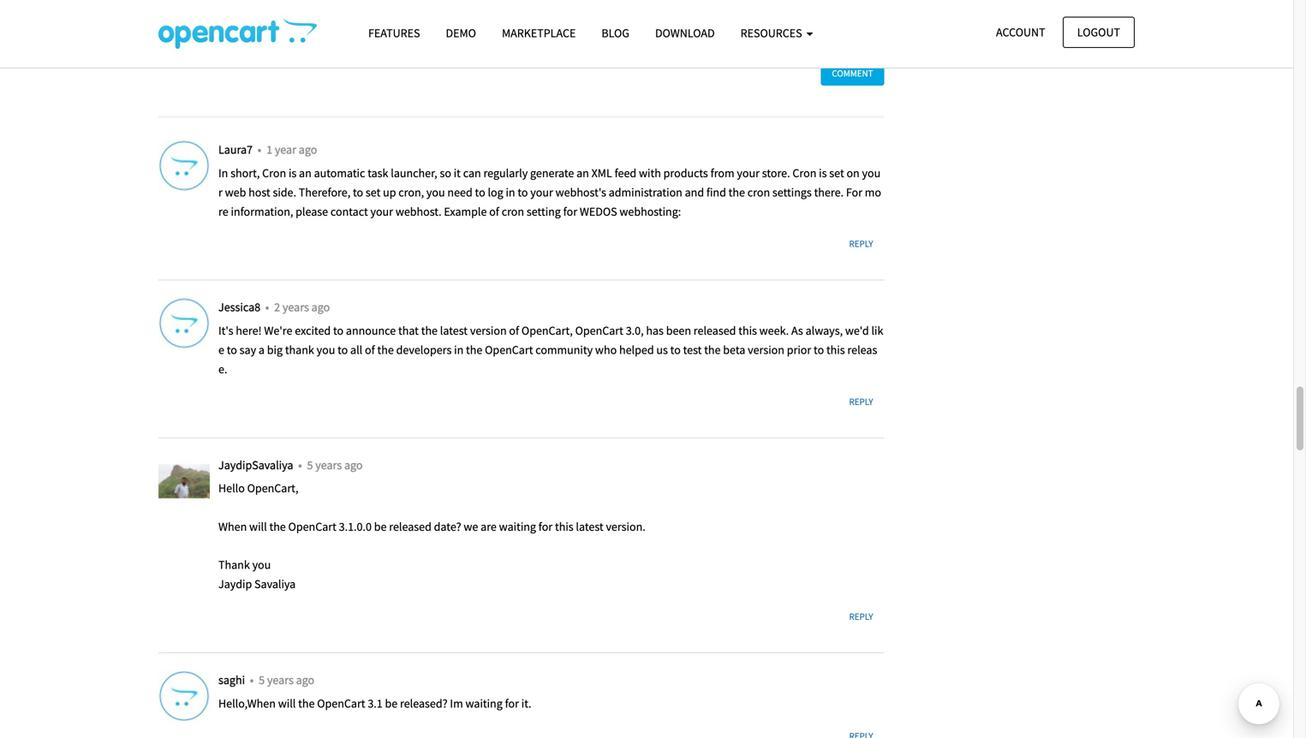 Task type: vqa. For each thing, say whether or not it's contained in the screenshot.
the leftmost Kingdom
no



Task type: describe. For each thing, give the bounding box(es) containing it.
Write your comment here... text field
[[240, 0, 884, 44]]

web
[[225, 184, 246, 200]]

the right developers
[[466, 342, 482, 358]]

5 years ago for will
[[259, 672, 314, 688]]

the inside in short, cron is an automatic task launcher, so it can regularly generate an xml feed with products from your store. cron is set on you r web host side. therefore, to set up cron, you need to log in to your webhost's administration and find the cron settings there. for mo re information, please contact your webhost. example of cron setting for wedos webhosting:
[[729, 184, 745, 200]]

xml
[[591, 165, 612, 181]]

1
[[266, 142, 272, 157]]

re
[[218, 204, 228, 219]]

information,
[[231, 204, 293, 219]]

you right the on
[[862, 165, 881, 181]]

administration
[[609, 184, 682, 200]]

1 vertical spatial opencart,
[[247, 481, 298, 496]]

setting
[[527, 204, 561, 219]]

the right hello,when
[[298, 696, 315, 711]]

download link
[[642, 18, 728, 48]]

developers
[[396, 342, 452, 358]]

e.
[[218, 361, 227, 377]]

be for 3.1
[[385, 696, 398, 711]]

years for will
[[267, 672, 294, 688]]

year
[[275, 142, 296, 157]]

be for 3.1.0.0
[[374, 519, 387, 534]]

with
[[639, 165, 661, 181]]

task
[[368, 165, 388, 181]]

3.1.0.0
[[339, 519, 372, 534]]

contact
[[330, 204, 368, 219]]

test
[[683, 342, 702, 358]]

5 for saghi
[[259, 672, 265, 688]]

account link
[[981, 17, 1060, 48]]

logout link
[[1063, 17, 1135, 48]]

1 horizontal spatial cron
[[747, 184, 770, 200]]

opencart, inside it's here! we're excited to announce that the latest version of opencart, opencart 3.0, has been released this week. as always, we'd lik e to say a big thank you to all of the developers in the opencart community who helped us to test the beta version prior to this releas e.
[[521, 323, 573, 338]]

blog link
[[589, 18, 642, 48]]

0 horizontal spatial this
[[555, 519, 573, 534]]

in inside in short, cron is an automatic task launcher, so it can regularly generate an xml feed with products from your store. cron is set on you r web host side. therefore, to set up cron, you need to log in to your webhost's administration and find the cron settings there. for mo re information, please contact your webhost. example of cron setting for wedos webhosting:
[[506, 184, 515, 200]]

say
[[240, 342, 256, 358]]

are
[[481, 519, 497, 534]]

who
[[595, 342, 617, 358]]

it
[[454, 165, 461, 181]]

can
[[463, 165, 481, 181]]

opencart left community
[[485, 342, 533, 358]]

2 is from the left
[[819, 165, 827, 181]]

reply for releas
[[849, 395, 873, 407]]

jaydipsavaliya image
[[158, 455, 210, 507]]

comment
[[832, 67, 873, 79]]

marketplace link
[[489, 18, 589, 48]]

opencart up who on the left of page
[[575, 323, 623, 338]]

released?
[[400, 696, 448, 711]]

1 vertical spatial released
[[389, 519, 431, 534]]

1 vertical spatial set
[[366, 184, 381, 200]]

jaydipsavaliya
[[218, 457, 296, 473]]

cron,
[[398, 184, 424, 200]]

r
[[218, 184, 223, 200]]

in inside it's here! we're excited to announce that the latest version of opencart, opencart 3.0, has been released this week. as always, we'd lik e to say a big thank you to all of the developers in the opencart community who helped us to test the beta version prior to this releas e.
[[454, 342, 464, 358]]

3 reply from the top
[[849, 611, 873, 623]]

released inside it's here! we're excited to announce that the latest version of opencart, opencart 3.0, has been released this week. as always, we'd lik e to say a big thank you to all of the developers in the opencart community who helped us to test the beta version prior to this releas e.
[[694, 323, 736, 338]]

you inside it's here! we're excited to announce that the latest version of opencart, opencart 3.0, has been released this week. as always, we'd lik e to say a big thank you to all of the developers in the opencart community who helped us to test the beta version prior to this releas e.
[[317, 342, 335, 358]]

launcher,
[[391, 165, 437, 181]]

resources
[[740, 25, 805, 41]]

2 cron from the left
[[793, 165, 816, 181]]

opencart left 3.1.0.0 at the bottom left
[[288, 519, 336, 534]]

log
[[488, 184, 503, 200]]

opencart version 3.0.0.0 available to download now image
[[158, 18, 317, 49]]

2 vertical spatial for
[[505, 696, 519, 711]]

when
[[218, 519, 247, 534]]

ago for opencart,
[[344, 457, 363, 473]]

in
[[218, 165, 228, 181]]

to left all
[[338, 342, 348, 358]]

generate
[[530, 165, 574, 181]]

find
[[706, 184, 726, 200]]

date?
[[434, 519, 461, 534]]

reply button for releas
[[838, 389, 884, 414]]

1 cron from the left
[[262, 165, 286, 181]]

demo
[[446, 25, 476, 41]]

2 horizontal spatial of
[[509, 323, 519, 338]]

prior
[[787, 342, 811, 358]]

2
[[274, 299, 280, 315]]

ago for will
[[296, 672, 314, 688]]

a
[[259, 342, 265, 358]]

as
[[791, 323, 803, 338]]

there.
[[814, 184, 844, 200]]

opencart left 3.1
[[317, 696, 365, 711]]

mo
[[865, 184, 881, 200]]

jessica8 image
[[158, 298, 210, 349]]

saghi image
[[158, 671, 210, 722]]

please
[[296, 204, 328, 219]]

store.
[[762, 165, 790, 181]]

thank you jaydip savaliya
[[218, 557, 296, 592]]

week.
[[759, 323, 789, 338]]

to right e
[[227, 342, 237, 358]]

webhost's
[[555, 184, 606, 200]]

marketplace
[[502, 25, 576, 41]]

1 year ago
[[266, 142, 317, 157]]

all
[[350, 342, 362, 358]]

5 years ago for opencart,
[[307, 457, 363, 473]]

the up developers
[[421, 323, 438, 338]]

helped
[[619, 342, 654, 358]]

to right prior
[[814, 342, 824, 358]]

wedos
[[580, 204, 617, 219]]

account
[[996, 24, 1045, 40]]

jessica8
[[218, 299, 263, 315]]

1 vertical spatial waiting
[[465, 696, 503, 711]]

feed
[[615, 165, 636, 181]]

2 vertical spatial your
[[370, 204, 393, 219]]

2 horizontal spatial this
[[826, 342, 845, 358]]

we'd
[[845, 323, 869, 338]]

0 vertical spatial version
[[470, 323, 507, 338]]

thank
[[218, 557, 250, 573]]

1 horizontal spatial for
[[538, 519, 553, 534]]

in short, cron is an automatic task launcher, so it can regularly generate an xml feed with products from your store. cron is set on you r web host side. therefore, to set up cron, you need to log in to your webhost's administration and find the cron settings there. for mo re information, please contact your webhost. example of cron setting for wedos webhosting:
[[218, 165, 881, 219]]

1 vertical spatial latest
[[576, 519, 603, 534]]



Task type: locate. For each thing, give the bounding box(es) containing it.
when will the opencart 3.1.0.0 be released date? we are waiting for this latest version.
[[218, 519, 645, 534]]

ago for short,
[[299, 142, 317, 157]]

0 horizontal spatial cron
[[262, 165, 286, 181]]

0 vertical spatial cron
[[747, 184, 770, 200]]

your right from
[[737, 165, 760, 181]]

1 vertical spatial for
[[538, 519, 553, 534]]

this up beta
[[738, 323, 757, 338]]

im
[[450, 696, 463, 711]]

version down week.
[[748, 342, 784, 358]]

0 horizontal spatial released
[[389, 519, 431, 534]]

your up setting
[[530, 184, 553, 200]]

you inside thank you jaydip savaliya
[[252, 557, 271, 573]]

opencart,
[[521, 323, 573, 338], [247, 481, 298, 496]]

from
[[710, 165, 734, 181]]

1 horizontal spatial is
[[819, 165, 827, 181]]

of
[[489, 204, 499, 219], [509, 323, 519, 338], [365, 342, 375, 358]]

0 vertical spatial 5
[[307, 457, 313, 473]]

and
[[685, 184, 704, 200]]

for down webhost's
[[563, 204, 577, 219]]

waiting
[[499, 519, 536, 534], [465, 696, 503, 711]]

ago up the excited
[[311, 299, 330, 315]]

hello opencart,
[[218, 481, 298, 496]]

0 vertical spatial for
[[563, 204, 577, 219]]

cron up settings
[[793, 165, 816, 181]]

big
[[267, 342, 283, 358]]

0 horizontal spatial your
[[370, 204, 393, 219]]

for inside in short, cron is an automatic task launcher, so it can regularly generate an xml feed with products from your store. cron is set on you r web host side. therefore, to set up cron, you need to log in to your webhost's administration and find the cron settings there. for mo re information, please contact your webhost. example of cron setting for wedos webhosting:
[[563, 204, 577, 219]]

be right 3.1
[[385, 696, 398, 711]]

will for when
[[249, 519, 267, 534]]

therefore,
[[299, 184, 350, 200]]

years for opencart,
[[315, 457, 342, 473]]

1 vertical spatial of
[[509, 323, 519, 338]]

0 vertical spatial will
[[249, 519, 267, 534]]

cron down store.
[[747, 184, 770, 200]]

laura7 image
[[158, 140, 210, 191]]

savaliya
[[254, 576, 296, 592]]

hello,when
[[218, 696, 276, 711]]

years for here!
[[283, 299, 309, 315]]

cron down log
[[502, 204, 524, 219]]

2 an from the left
[[576, 165, 589, 181]]

0 horizontal spatial is
[[289, 165, 297, 181]]

you up savaliya at the left of page
[[252, 557, 271, 573]]

0 horizontal spatial latest
[[440, 323, 468, 338]]

in right developers
[[454, 342, 464, 358]]

hello
[[218, 481, 245, 496]]

waiting right are
[[499, 519, 536, 534]]

ago right saghi
[[296, 672, 314, 688]]

years up 3.1.0.0 at the bottom left
[[315, 457, 342, 473]]

ago for here!
[[311, 299, 330, 315]]

to
[[353, 184, 363, 200], [475, 184, 485, 200], [518, 184, 528, 200], [333, 323, 344, 338], [227, 342, 237, 358], [338, 342, 348, 358], [670, 342, 681, 358], [814, 342, 824, 358]]

0 vertical spatial in
[[506, 184, 515, 200]]

logout
[[1077, 24, 1120, 40]]

1 vertical spatial this
[[826, 342, 845, 358]]

2 vertical spatial reply button
[[838, 605, 884, 629]]

1 horizontal spatial opencart,
[[521, 323, 573, 338]]

0 vertical spatial 5 years ago
[[307, 457, 363, 473]]

ago
[[299, 142, 317, 157], [311, 299, 330, 315], [344, 457, 363, 473], [296, 672, 314, 688]]

we
[[464, 519, 478, 534]]

latest inside it's here! we're excited to announce that the latest version of opencart, opencart 3.0, has been released this week. as always, we'd lik e to say a big thank you to all of the developers in the opencart community who helped us to test the beta version prior to this releas e.
[[440, 323, 468, 338]]

0 vertical spatial years
[[283, 299, 309, 315]]

always,
[[805, 323, 843, 338]]

1 vertical spatial 5
[[259, 672, 265, 688]]

ago right "year"
[[299, 142, 317, 157]]

announce
[[346, 323, 396, 338]]

1 horizontal spatial version
[[748, 342, 784, 358]]

1 an from the left
[[299, 165, 312, 181]]

the right find
[[729, 184, 745, 200]]

0 horizontal spatial for
[[505, 696, 519, 711]]

side.
[[273, 184, 296, 200]]

set
[[829, 165, 844, 181], [366, 184, 381, 200]]

set left the on
[[829, 165, 844, 181]]

for right are
[[538, 519, 553, 534]]

version right that
[[470, 323, 507, 338]]

0 vertical spatial reply
[[849, 238, 873, 250]]

opencart, up community
[[521, 323, 573, 338]]

has
[[646, 323, 664, 338]]

1 horizontal spatial in
[[506, 184, 515, 200]]

for left "it."
[[505, 696, 519, 711]]

to left log
[[475, 184, 485, 200]]

1 horizontal spatial set
[[829, 165, 844, 181]]

1 horizontal spatial latest
[[576, 519, 603, 534]]

5 up hello,when
[[259, 672, 265, 688]]

settings
[[772, 184, 812, 200]]

set left up at the top of the page
[[366, 184, 381, 200]]

regularly
[[483, 165, 528, 181]]

features link
[[355, 18, 433, 48]]

the down announce
[[377, 342, 394, 358]]

0 horizontal spatial set
[[366, 184, 381, 200]]

of inside in short, cron is an automatic task launcher, so it can regularly generate an xml feed with products from your store. cron is set on you r web host side. therefore, to set up cron, you need to log in to your webhost's administration and find the cron settings there. for mo re information, please contact your webhost. example of cron setting for wedos webhosting:
[[489, 204, 499, 219]]

webhost.
[[396, 204, 442, 219]]

on
[[847, 165, 860, 181]]

reply for for
[[849, 238, 873, 250]]

demo link
[[433, 18, 489, 48]]

1 horizontal spatial your
[[530, 184, 553, 200]]

you down the excited
[[317, 342, 335, 358]]

releas
[[847, 342, 877, 358]]

1 vertical spatial your
[[530, 184, 553, 200]]

1 is from the left
[[289, 165, 297, 181]]

excited
[[295, 323, 331, 338]]

an
[[299, 165, 312, 181], [576, 165, 589, 181]]

thank
[[285, 342, 314, 358]]

1 vertical spatial cron
[[502, 204, 524, 219]]

latest left version.
[[576, 519, 603, 534]]

an down 1 year ago
[[299, 165, 312, 181]]

will
[[249, 519, 267, 534], [278, 696, 296, 711]]

waiting right im on the left bottom of the page
[[465, 696, 503, 711]]

the down hello opencart,
[[269, 519, 286, 534]]

is up side.
[[289, 165, 297, 181]]

1 horizontal spatial cron
[[793, 165, 816, 181]]

to right us
[[670, 342, 681, 358]]

0 horizontal spatial of
[[365, 342, 375, 358]]

0 vertical spatial reply button
[[838, 232, 884, 256]]

2 reply button from the top
[[838, 389, 884, 414]]

it.
[[521, 696, 531, 711]]

saghi
[[218, 672, 247, 688]]

example
[[444, 204, 487, 219]]

5 right jaydipsavaliya
[[307, 457, 313, 473]]

your down up at the top of the page
[[370, 204, 393, 219]]

0 vertical spatial latest
[[440, 323, 468, 338]]

the
[[729, 184, 745, 200], [421, 323, 438, 338], [377, 342, 394, 358], [466, 342, 482, 358], [704, 342, 721, 358], [269, 519, 286, 534], [298, 696, 315, 711]]

to right the excited
[[333, 323, 344, 338]]

1 reply from the top
[[849, 238, 873, 250]]

1 horizontal spatial of
[[489, 204, 499, 219]]

host
[[248, 184, 270, 200]]

5 years ago up hello,when
[[259, 672, 314, 688]]

reply button
[[838, 232, 884, 256], [838, 389, 884, 414], [838, 605, 884, 629]]

years
[[283, 299, 309, 315], [315, 457, 342, 473], [267, 672, 294, 688]]

this left version.
[[555, 519, 573, 534]]

you down so
[[426, 184, 445, 200]]

0 horizontal spatial opencart,
[[247, 481, 298, 496]]

reply button for for
[[838, 232, 884, 256]]

latest up developers
[[440, 323, 468, 338]]

we're
[[264, 323, 292, 338]]

0 vertical spatial waiting
[[499, 519, 536, 534]]

2 reply from the top
[[849, 395, 873, 407]]

opencart, down jaydipsavaliya
[[247, 481, 298, 496]]

1 vertical spatial be
[[385, 696, 398, 711]]

1 vertical spatial in
[[454, 342, 464, 358]]

released up beta
[[694, 323, 736, 338]]

0 horizontal spatial cron
[[502, 204, 524, 219]]

0 vertical spatial released
[[694, 323, 736, 338]]

for
[[846, 184, 862, 200]]

ago up 3.1.0.0 at the bottom left
[[344, 457, 363, 473]]

this down always,
[[826, 342, 845, 358]]

it's
[[218, 323, 233, 338]]

will right hello,when
[[278, 696, 296, 711]]

lik
[[871, 323, 883, 338]]

years up hello,when
[[267, 672, 294, 688]]

will for hello,when
[[278, 696, 296, 711]]

to up contact
[[353, 184, 363, 200]]

1 vertical spatial version
[[748, 342, 784, 358]]

2 vertical spatial reply
[[849, 611, 873, 623]]

will right when
[[249, 519, 267, 534]]

automatic
[[314, 165, 365, 181]]

0 horizontal spatial version
[[470, 323, 507, 338]]

1 vertical spatial reply
[[849, 395, 873, 407]]

2 horizontal spatial your
[[737, 165, 760, 181]]

0 vertical spatial opencart,
[[521, 323, 573, 338]]

0 horizontal spatial in
[[454, 342, 464, 358]]

webhosting:
[[620, 204, 681, 219]]

cron
[[262, 165, 286, 181], [793, 165, 816, 181]]

1 vertical spatial reply button
[[838, 389, 884, 414]]

up
[[383, 184, 396, 200]]

us
[[656, 342, 668, 358]]

be right 3.1.0.0 at the bottom left
[[374, 519, 387, 534]]

community
[[535, 342, 593, 358]]

1 horizontal spatial released
[[694, 323, 736, 338]]

laura7
[[218, 142, 255, 157]]

1 horizontal spatial this
[[738, 323, 757, 338]]

1 horizontal spatial 5
[[307, 457, 313, 473]]

0 horizontal spatial 5
[[259, 672, 265, 688]]

download
[[655, 25, 715, 41]]

been
[[666, 323, 691, 338]]

released left date? at bottom
[[389, 519, 431, 534]]

products
[[663, 165, 708, 181]]

beta
[[723, 342, 745, 358]]

2 years ago
[[274, 299, 330, 315]]

resources link
[[728, 18, 826, 48]]

1 horizontal spatial an
[[576, 165, 589, 181]]

cron up side.
[[262, 165, 286, 181]]

1 vertical spatial years
[[315, 457, 342, 473]]

0 vertical spatial of
[[489, 204, 499, 219]]

is up there. at the top right of the page
[[819, 165, 827, 181]]

5 years ago up 3.1.0.0 at the bottom left
[[307, 457, 363, 473]]

3.1
[[368, 696, 383, 711]]

cron
[[747, 184, 770, 200], [502, 204, 524, 219]]

blog
[[601, 25, 629, 41]]

0 horizontal spatial an
[[299, 165, 312, 181]]

1 vertical spatial 5 years ago
[[259, 672, 314, 688]]

hello,when will the opencart 3.1 be released? im waiting for it.
[[218, 696, 531, 711]]

for
[[563, 204, 577, 219], [538, 519, 553, 534], [505, 696, 519, 711]]

3.0,
[[626, 323, 644, 338]]

5 for jaydipsavaliya
[[307, 457, 313, 473]]

to down regularly
[[518, 184, 528, 200]]

need
[[447, 184, 473, 200]]

years right 2
[[283, 299, 309, 315]]

an left xml in the left of the page
[[576, 165, 589, 181]]

3 reply button from the top
[[838, 605, 884, 629]]

1 vertical spatial will
[[278, 696, 296, 711]]

in right log
[[506, 184, 515, 200]]

comment button
[[821, 61, 884, 86]]

2 vertical spatial this
[[555, 519, 573, 534]]

2 vertical spatial years
[[267, 672, 294, 688]]

1 horizontal spatial will
[[278, 696, 296, 711]]

1 reply button from the top
[[838, 232, 884, 256]]

2 vertical spatial of
[[365, 342, 375, 358]]

0 vertical spatial this
[[738, 323, 757, 338]]

0 vertical spatial be
[[374, 519, 387, 534]]

0 horizontal spatial will
[[249, 519, 267, 534]]

the right "test"
[[704, 342, 721, 358]]

so
[[440, 165, 451, 181]]

2 horizontal spatial for
[[563, 204, 577, 219]]

0 vertical spatial set
[[829, 165, 844, 181]]

0 vertical spatial your
[[737, 165, 760, 181]]



